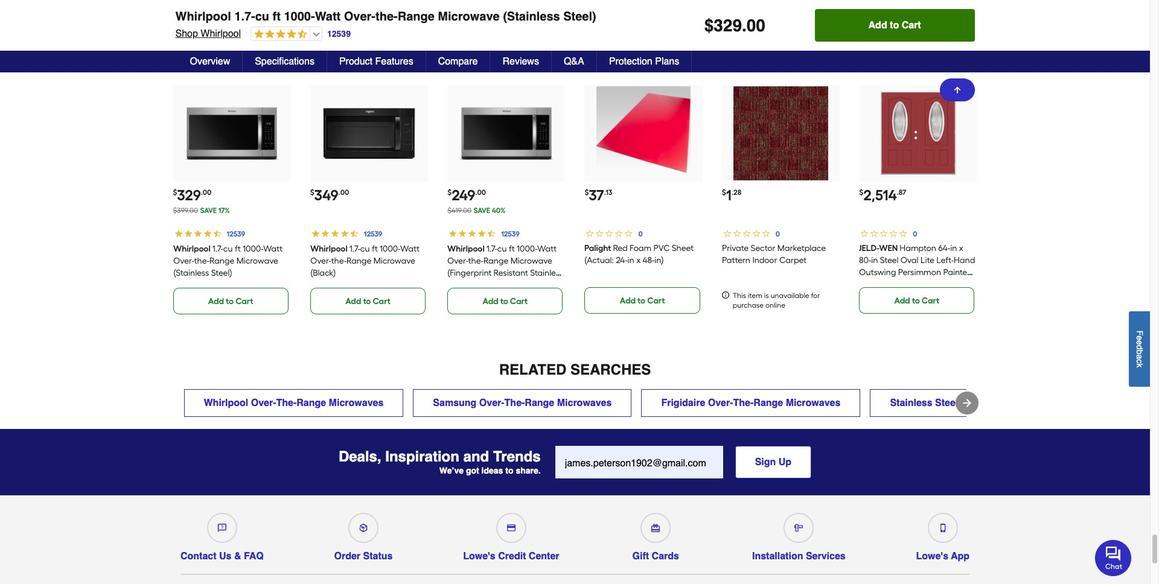 Task type: locate. For each thing, give the bounding box(es) containing it.
0 horizontal spatial save
[[200, 206, 217, 215]]

1000- inside 1.7-cu ft 1000-watt over-the-range microwave (black)
[[380, 244, 400, 254]]

this item is unavailable for purchase online
[[733, 292, 821, 310]]

$ inside $ 1 .28
[[722, 188, 727, 197]]

0 horizontal spatial 329
[[177, 187, 201, 204]]

0 horizontal spatial stainless
[[531, 268, 564, 278]]

whirlpool 1.7-cu ft 1000-watt over-the-range microwave (stainless steel) image
[[185, 86, 279, 181]]

add to cart link inside 349 list item
[[310, 288, 426, 315]]

lowe's left app
[[917, 551, 949, 562]]

ft for 349
[[372, 244, 378, 254]]

save left 40%
[[474, 206, 491, 215]]

(black)
[[310, 268, 336, 278]]

$ inside $ 329 .00
[[173, 188, 177, 197]]

$ inside $ 2,514 .87
[[860, 188, 864, 197]]

ft for 249
[[509, 244, 515, 254]]

whirlpool 1.7-cu ft 1000-watt over-the-range microwave (fingerprint resistant stainless steel) image
[[460, 86, 554, 181]]

1.7- for 329
[[212, 244, 223, 254]]

inspiration
[[386, 449, 460, 466]]

1 horizontal spatial x
[[960, 243, 964, 254]]

x inside red foam pvc sheet (actual: 24-in x 48-in)
[[637, 255, 641, 266]]

product features button
[[327, 51, 426, 72]]

2 lowe's from the left
[[917, 551, 949, 562]]

order
[[334, 551, 361, 562]]

1 horizontal spatial save
[[474, 206, 491, 215]]

1000-
[[284, 10, 315, 24], [243, 244, 263, 254], [380, 244, 400, 254], [517, 244, 538, 254]]

gift cards
[[633, 551, 680, 562]]

the- inside 1.7-cu ft 1000-watt over-the-range microwave (black)
[[331, 256, 347, 266]]

0 horizontal spatial .00
[[201, 188, 212, 197]]

protection
[[609, 56, 653, 67]]

sign
[[756, 457, 777, 468]]

palight red foam pvc sheet (actual: 24-in x 48-in) image
[[597, 86, 691, 181]]

$419.00 save 40%
[[448, 206, 506, 215]]

1.7- inside 1.7-cu ft 1000-watt over-the-range microwave (fingerprint resistant stainless steel)
[[487, 244, 498, 254]]

frigidaire over-the-range microwaves
[[662, 398, 841, 409]]

stainless
[[531, 268, 564, 278], [891, 398, 933, 409]]

this
[[733, 292, 747, 300]]

to inside 2,514 list item
[[913, 296, 921, 306]]

lowe's for lowe's credit center
[[463, 551, 496, 562]]

credit
[[499, 551, 526, 562]]

.00 inside $ 329 .00
[[201, 188, 212, 197]]

329
[[714, 16, 742, 35], [177, 187, 201, 204]]

349 list item
[[310, 85, 428, 315]]

4 microwaves from the left
[[1040, 398, 1094, 409]]

jeld-wen
[[860, 243, 899, 254]]

add to cart link inside 37 list item
[[585, 287, 701, 314]]

329 up $399.00 on the left top of page
[[177, 187, 201, 204]]

x left 48-
[[637, 255, 641, 266]]

over- inside 1.7-cu ft 1000-watt over-the-range microwave (stainless steel)
[[173, 256, 194, 266]]

cu inside 1.7-cu ft 1000-watt over-the-range microwave (black)
[[360, 244, 370, 254]]

jeld-wen hampton 64-in x 80-in steel oval lite left-hand outswing persimmon painted prehung double front door insulating core image
[[872, 86, 966, 181]]

1 vertical spatial (stainless
[[173, 268, 209, 278]]

1 horizontal spatial in
[[872, 255, 879, 266]]

1 vertical spatial 329
[[177, 187, 201, 204]]

249
[[452, 187, 476, 204]]

in down foam
[[628, 255, 635, 266]]

cu
[[255, 10, 269, 24], [223, 244, 233, 254], [360, 244, 370, 254], [498, 244, 507, 254]]

2 horizontal spatial in
[[951, 243, 958, 254]]

credit card image
[[507, 524, 516, 533]]

0 vertical spatial stainless
[[531, 268, 564, 278]]

add to cart inside 349 list item
[[346, 296, 391, 307]]

add to cart button
[[815, 9, 975, 42]]

2 horizontal spatial steel)
[[564, 10, 597, 24]]

to inside 249 list item
[[501, 296, 509, 307]]

and
[[464, 449, 490, 466]]

&
[[234, 551, 241, 562]]

to inside 37 list item
[[638, 296, 646, 306]]

add to cart inside 37 list item
[[620, 296, 665, 306]]

f
[[1136, 331, 1145, 336]]

.13
[[605, 188, 613, 197]]

3 .00 from the left
[[476, 188, 486, 197]]

cu for 349
[[360, 244, 370, 254]]

1 microwaves from the left
[[329, 398, 384, 409]]

contact us & faq link
[[181, 509, 264, 563]]

sector
[[751, 243, 776, 254]]

whirlpool inside 329 list item
[[173, 244, 210, 254]]

1 save from the left
[[200, 206, 217, 215]]

save for 249
[[474, 206, 491, 215]]

3 microwaves from the left
[[786, 398, 841, 409]]

product
[[339, 56, 373, 67]]

2 save from the left
[[474, 206, 491, 215]]

watt for 249
[[538, 244, 557, 254]]

in)
[[655, 255, 665, 266]]

1.7- inside 1.7-cu ft 1000-watt over-the-range microwave (black)
[[350, 244, 360, 254]]

indoor
[[753, 255, 778, 266]]

2 vertical spatial steel)
[[448, 280, 469, 290]]

stainless right resistant
[[531, 268, 564, 278]]

1 lowe's from the left
[[463, 551, 496, 562]]

microwaves for samsung over-the-range microwaves
[[557, 398, 612, 409]]

329 list item
[[173, 85, 291, 315]]

samsung
[[433, 398, 477, 409]]

add inside 349 list item
[[346, 296, 361, 307]]

whirlpool over-the-range microwaves
[[204, 398, 384, 409]]

cu inside 1.7-cu ft 1000-watt over-the-range microwave (fingerprint resistant stainless steel)
[[498, 244, 507, 254]]

0 horizontal spatial steel)
[[211, 268, 232, 278]]

add inside 329 list item
[[208, 296, 224, 307]]

cu inside 1.7-cu ft 1000-watt over-the-range microwave (stainless steel)
[[223, 244, 233, 254]]

watt inside 1.7-cu ft 1000-watt over-the-range microwave (stainless steel)
[[263, 244, 282, 254]]

1 horizontal spatial (stainless
[[503, 10, 560, 24]]

microwave for 349
[[374, 256, 416, 266]]

red
[[614, 243, 628, 254]]

0 vertical spatial 329
[[714, 16, 742, 35]]

compare
[[438, 56, 478, 67]]

watt inside 1.7-cu ft 1000-watt over-the-range microwave (black)
[[400, 244, 420, 254]]

save
[[200, 206, 217, 215], [474, 206, 491, 215]]

x
[[960, 243, 964, 254], [637, 255, 641, 266]]

$399.00
[[173, 206, 198, 215]]

ft inside 1.7-cu ft 1000-watt over-the-range microwave (black)
[[372, 244, 378, 254]]

0 horizontal spatial (stainless
[[173, 268, 209, 278]]

(actual:
[[585, 255, 615, 266]]

over- inside 1.7-cu ft 1000-watt over-the-range microwave (black)
[[310, 256, 331, 266]]

1 .00 from the left
[[201, 188, 212, 197]]

save left 17% in the left of the page
[[200, 206, 217, 215]]

microwave inside 1.7-cu ft 1000-watt over-the-range microwave (fingerprint resistant stainless steel)
[[511, 256, 553, 266]]

add to cart inside 2,514 list item
[[895, 296, 940, 306]]

steel)
[[564, 10, 597, 24], [211, 268, 232, 278], [448, 280, 469, 290]]

private sector marketplace pattern indoor carpet link
[[722, 243, 826, 266]]

cart inside 349 list item
[[373, 296, 391, 307]]

lowe's app link
[[917, 509, 970, 563]]

e up b
[[1136, 341, 1145, 345]]

samsung over-the-range microwaves
[[433, 398, 612, 409]]

save inside 329 list item
[[200, 206, 217, 215]]

microwave inside 1.7-cu ft 1000-watt over-the-range microwave (black)
[[374, 256, 416, 266]]

gift card image
[[652, 524, 660, 533]]

cart inside 2,514 list item
[[922, 296, 940, 306]]

pattern
[[722, 255, 751, 266]]

1000- inside 1.7-cu ft 1000-watt over-the-range microwave (stainless steel)
[[243, 244, 263, 254]]

steel) inside 1.7-cu ft 1000-watt over-the-range microwave (fingerprint resistant stainless steel)
[[448, 280, 469, 290]]

0 horizontal spatial x
[[637, 255, 641, 266]]

sheet
[[672, 243, 694, 254]]

installation
[[753, 551, 804, 562]]

2 e from the top
[[1136, 341, 1145, 345]]

0 horizontal spatial in
[[628, 255, 635, 266]]

microwave for 249
[[511, 256, 553, 266]]

door
[[945, 280, 964, 290]]

q&a button
[[552, 51, 597, 72]]

range inside 1.7-cu ft 1000-watt over-the-range microwave (stainless steel)
[[209, 256, 234, 266]]

save inside 249 list item
[[474, 206, 491, 215]]

arrow up image
[[953, 85, 963, 95]]

watt inside 1.7-cu ft 1000-watt over-the-range microwave (fingerprint resistant stainless steel)
[[538, 244, 557, 254]]

2 microwaves from the left
[[557, 398, 612, 409]]

previously
[[506, 54, 589, 72]]

$ for $ 249 .00
[[448, 188, 452, 197]]

to inside the deals, inspiration and trends we've got ideas to share.
[[506, 466, 514, 476]]

1 horizontal spatial steel)
[[448, 280, 469, 290]]

.00 inside $ 249 .00
[[476, 188, 486, 197]]

in inside red foam pvc sheet (actual: 24-in x 48-in)
[[628, 255, 635, 266]]

$ inside $ 37 .13
[[585, 188, 589, 197]]

prehung
[[860, 280, 892, 290]]

2 horizontal spatial .00
[[476, 188, 486, 197]]

stainless left steel
[[891, 398, 933, 409]]

in up left- at the top of the page
[[951, 243, 958, 254]]

palight
[[585, 243, 612, 254]]

microwave inside 1.7-cu ft 1000-watt over-the-range microwave (stainless steel)
[[236, 256, 278, 266]]

1 vertical spatial steel)
[[211, 268, 232, 278]]

stainless steel over-the-range microwaves
[[891, 398, 1094, 409]]

overview button
[[178, 51, 243, 72]]

2 .00 from the left
[[339, 188, 349, 197]]

installation services
[[753, 551, 846, 562]]

329 inside list item
[[177, 187, 201, 204]]

$ 2,514 .87
[[860, 187, 907, 204]]

reviews button
[[491, 51, 552, 72]]

$419.00
[[448, 206, 472, 215]]

.00 inside $ 349 .00
[[339, 188, 349, 197]]

persimmon
[[899, 267, 942, 278]]

in
[[951, 243, 958, 254], [628, 255, 635, 266], [872, 255, 879, 266]]

1 horizontal spatial 329
[[714, 16, 742, 35]]

the- inside 1.7-cu ft 1000-watt over-the-range microwave (stainless steel)
[[194, 256, 209, 266]]

watt for 329
[[263, 244, 282, 254]]

x up hand at the top right
[[960, 243, 964, 254]]

$
[[705, 16, 714, 35], [173, 188, 177, 197], [310, 188, 315, 197], [448, 188, 452, 197], [585, 188, 589, 197], [722, 188, 727, 197], [860, 188, 864, 197]]

lite
[[921, 255, 935, 266]]

hampton 64-in x 80-in steel oval lite left-hand outswing persimmon painted prehung double front door insulating core
[[860, 243, 976, 302]]

0 vertical spatial (stainless
[[503, 10, 560, 24]]

ideas
[[482, 466, 503, 476]]

core
[[899, 292, 918, 302]]

the- inside the whirlpool over-the-range microwaves link
[[276, 398, 297, 409]]

1000- inside 1.7-cu ft 1000-watt over-the-range microwave (fingerprint resistant stainless steel)
[[517, 244, 538, 254]]

1.7- inside 1.7-cu ft 1000-watt over-the-range microwave (stainless steel)
[[212, 244, 223, 254]]

.87
[[898, 188, 907, 197]]

sign up
[[756, 457, 792, 468]]

range inside 1.7-cu ft 1000-watt over-the-range microwave (fingerprint resistant stainless steel)
[[484, 256, 509, 266]]

1.7-cu ft 1000-watt over-the-range microwave (stainless steel)
[[173, 244, 282, 278]]

lowe's credit center
[[463, 551, 560, 562]]

pickup image
[[359, 524, 368, 533]]

.
[[742, 16, 747, 35]]

1 horizontal spatial lowe's
[[917, 551, 949, 562]]

the- inside stainless steel over-the-range microwaves link
[[987, 398, 1007, 409]]

in up outswing
[[872, 255, 879, 266]]

e up d
[[1136, 336, 1145, 341]]

lowe's left credit
[[463, 551, 496, 562]]

(stainless
[[503, 10, 560, 24], [173, 268, 209, 278]]

the- inside samsung over-the-range microwaves link
[[505, 398, 525, 409]]

1 horizontal spatial .00
[[339, 188, 349, 197]]

40%
[[492, 206, 506, 215]]

1 vertical spatial x
[[637, 255, 641, 266]]

329 left '00' on the top right
[[714, 16, 742, 35]]

$ 1 .28
[[722, 187, 742, 204]]

$ for $ 329 . 00
[[705, 16, 714, 35]]

add to cart inside 249 list item
[[483, 296, 528, 307]]

1 e from the top
[[1136, 336, 1145, 341]]

microwave
[[438, 10, 500, 24], [236, 256, 278, 266], [374, 256, 416, 266], [511, 256, 553, 266]]

64-
[[939, 243, 951, 254]]

ft inside 1.7-cu ft 1000-watt over-the-range microwave (fingerprint resistant stainless steel)
[[509, 244, 515, 254]]

0 vertical spatial x
[[960, 243, 964, 254]]

cu for 249
[[498, 244, 507, 254]]

cart inside 329 list item
[[236, 296, 253, 307]]

steel) inside 1.7-cu ft 1000-watt over-the-range microwave (stainless steel)
[[211, 268, 232, 278]]

0 horizontal spatial lowe's
[[463, 551, 496, 562]]

$ inside $ 349 .00
[[310, 188, 315, 197]]

2,514 list item
[[860, 85, 978, 314]]

1.7-
[[235, 10, 255, 24], [212, 244, 223, 254], [350, 244, 360, 254], [487, 244, 498, 254]]

1 horizontal spatial stainless
[[891, 398, 933, 409]]

$ inside $ 249 .00
[[448, 188, 452, 197]]

lowe's
[[463, 551, 496, 562], [917, 551, 949, 562]]

mobile image
[[939, 524, 948, 533]]

add inside 2,514 list item
[[895, 296, 911, 306]]

ft inside 1.7-cu ft 1000-watt over-the-range microwave (stainless steel)
[[235, 244, 241, 254]]

cart inside 37 list item
[[648, 296, 665, 306]]



Task type: describe. For each thing, give the bounding box(es) containing it.
searches
[[571, 362, 651, 379]]

1 vertical spatial stainless
[[891, 398, 933, 409]]

dimensions image
[[795, 524, 804, 533]]

for
[[812, 292, 821, 300]]

c
[[1136, 359, 1145, 364]]

12539
[[327, 29, 351, 38]]

share.
[[516, 466, 541, 476]]

protection plans
[[609, 56, 680, 67]]

80-
[[860, 255, 872, 266]]

watt for 349
[[400, 244, 420, 254]]

red foam pvc sheet (actual: 24-in x 48-in)
[[585, 243, 694, 266]]

plans
[[656, 56, 680, 67]]

$ for $ 329 .00
[[173, 188, 177, 197]]

1.7- for 349
[[350, 244, 360, 254]]

online
[[766, 301, 786, 310]]

insulating
[[860, 292, 897, 302]]

over- inside 1.7-cu ft 1000-watt over-the-range microwave (fingerprint resistant stainless steel)
[[448, 256, 469, 266]]

2,514
[[864, 187, 898, 204]]

to inside 329 list item
[[226, 296, 234, 307]]

to inside 349 list item
[[363, 296, 371, 307]]

ft for 329
[[235, 244, 241, 254]]

stainless steel over-the-range microwaves link
[[871, 390, 1114, 417]]

add to cart inside 329 list item
[[208, 296, 253, 307]]

add inside button
[[869, 20, 888, 31]]

(stainless inside 1.7-cu ft 1000-watt over-the-range microwave (stainless steel)
[[173, 268, 209, 278]]

range inside 1.7-cu ft 1000-watt over-the-range microwave (black)
[[347, 256, 372, 266]]

1.7-cu ft 1000-watt over-the-range microwave (fingerprint resistant stainless steel)
[[448, 244, 564, 290]]

1 list item
[[722, 85, 840, 314]]

viewed
[[592, 54, 645, 72]]

add inside 37 list item
[[620, 296, 636, 306]]

overview
[[190, 56, 230, 67]]

shop
[[176, 28, 198, 39]]

00
[[747, 16, 766, 35]]

add to cart link inside 2,514 list item
[[860, 287, 975, 314]]

double
[[894, 280, 922, 290]]

microwaves for whirlpool over-the-range microwaves
[[329, 398, 384, 409]]

deals,
[[339, 449, 382, 466]]

17%
[[219, 206, 230, 215]]

frigidaire
[[662, 398, 706, 409]]

add inside 249 list item
[[483, 296, 499, 307]]

trends
[[494, 449, 541, 466]]

$ 37 .13
[[585, 187, 613, 204]]

contact us & faq
[[181, 551, 264, 562]]

hampton
[[900, 243, 937, 254]]

x inside hampton 64-in x 80-in steel oval lite left-hand outswing persimmon painted prehung double front door insulating core
[[960, 243, 964, 254]]

.00 for 249
[[476, 188, 486, 197]]

got
[[466, 466, 480, 476]]

cards
[[652, 551, 680, 562]]

deals, inspiration and trends we've got ideas to share.
[[339, 449, 541, 476]]

steel
[[936, 398, 959, 409]]

arrow right image
[[961, 397, 974, 409]]

wen
[[880, 243, 899, 254]]

outswing
[[860, 267, 897, 278]]

foam
[[630, 243, 652, 254]]

to inside button
[[891, 20, 900, 31]]

add to cart link inside 249 list item
[[448, 288, 563, 315]]

services
[[806, 551, 846, 562]]

stainless inside 1.7-cu ft 1000-watt over-the-range microwave (fingerprint resistant stainless steel)
[[531, 268, 564, 278]]

.00 for 329
[[201, 188, 212, 197]]

installation services link
[[753, 509, 846, 563]]

gift
[[633, 551, 650, 562]]

microwaves for frigidaire over-the-range microwaves
[[786, 398, 841, 409]]

whirlpool 1.7-cu ft 1000-watt over-the-range microwave (black) image
[[322, 86, 417, 181]]

oval
[[901, 255, 919, 266]]

previously viewed heading
[[172, 51, 979, 75]]

private sector marketplace pattern indoor carpet
[[722, 243, 826, 266]]

customer care image
[[218, 524, 226, 533]]

shop whirlpool
[[176, 28, 241, 39]]

37
[[589, 187, 605, 204]]

whirlpool over-the-range microwaves link
[[184, 390, 404, 417]]

$ 349 .00
[[310, 187, 349, 204]]

painted
[[944, 267, 973, 278]]

329 for .00
[[177, 187, 201, 204]]

349
[[315, 187, 339, 204]]

24-
[[617, 255, 628, 266]]

faq
[[244, 551, 264, 562]]

whirlpool 1.7-cu ft 1000-watt over-the-range microwave (stainless steel)
[[176, 10, 597, 24]]

related
[[499, 362, 567, 379]]

.28
[[732, 188, 742, 197]]

item
[[748, 292, 763, 300]]

lowe's for lowe's app
[[917, 551, 949, 562]]

center
[[529, 551, 560, 562]]

lowe's credit center link
[[463, 509, 560, 563]]

add to cart inside button
[[869, 20, 922, 31]]

$ for $ 349 .00
[[310, 188, 315, 197]]

1000- for 249
[[517, 244, 538, 254]]

$ for $ 2,514 .87
[[860, 188, 864, 197]]

$ 249 .00
[[448, 187, 486, 204]]

related searches
[[499, 362, 651, 379]]

4.5 stars image
[[251, 29, 308, 40]]

sign up form
[[556, 446, 812, 479]]

chat invite button image
[[1096, 540, 1133, 577]]

d
[[1136, 345, 1145, 350]]

resistant
[[494, 268, 529, 278]]

sign up button
[[736, 446, 812, 479]]

gift cards link
[[630, 509, 682, 563]]

cu for 329
[[223, 244, 233, 254]]

48-
[[643, 255, 655, 266]]

1000- for 329
[[243, 244, 263, 254]]

249 list item
[[448, 85, 566, 315]]

0 vertical spatial steel)
[[564, 10, 597, 24]]

1.7- for 249
[[487, 244, 498, 254]]

$ for $ 37 .13
[[585, 188, 589, 197]]

the- inside frigidaire over-the-range microwaves link
[[734, 398, 754, 409]]

marketplace
[[778, 243, 826, 254]]

undefined private sector marketplace pattern indoor carpet image
[[734, 86, 829, 181]]

save for 329
[[200, 206, 217, 215]]

is
[[765, 292, 769, 300]]

a
[[1136, 355, 1145, 359]]

whirlpool inside 249 list item
[[448, 244, 485, 254]]

$ for $ 1 .28
[[722, 188, 727, 197]]

features
[[375, 56, 414, 67]]

front
[[924, 280, 943, 290]]

status
[[363, 551, 393, 562]]

left-
[[937, 255, 955, 266]]

37 list item
[[585, 85, 703, 314]]

cart inside 249 list item
[[510, 296, 528, 307]]

carpet
[[780, 255, 807, 266]]

$ 329 . 00
[[705, 16, 766, 35]]

Email Address email field
[[556, 446, 724, 479]]

cart inside the add to cart button
[[902, 20, 922, 31]]

reviews
[[503, 56, 539, 67]]

specifications
[[255, 56, 315, 67]]

purchase
[[733, 301, 764, 310]]

unavailable
[[771, 292, 810, 300]]

lowe's app
[[917, 551, 970, 562]]

add to cart link inside 329 list item
[[173, 288, 289, 315]]

329 for .
[[714, 16, 742, 35]]

frigidaire over-the-range microwaves link
[[642, 390, 861, 417]]

microwave for 329
[[236, 256, 278, 266]]

.00 for 349
[[339, 188, 349, 197]]

whirlpool inside 349 list item
[[310, 244, 348, 254]]

the- inside 1.7-cu ft 1000-watt over-the-range microwave (fingerprint resistant stainless steel)
[[469, 256, 484, 266]]

1000- for 349
[[380, 244, 400, 254]]



Task type: vqa. For each thing, say whether or not it's contained in the screenshot.
control
no



